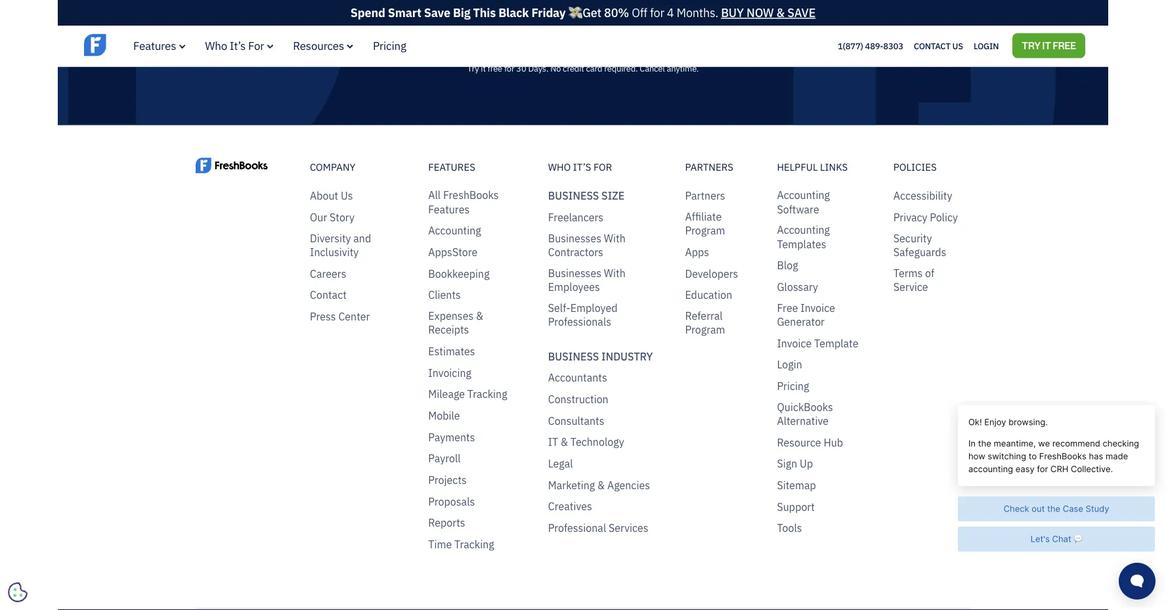 Task type: vqa. For each thing, say whether or not it's contained in the screenshot.
The Businesses
yes



Task type: describe. For each thing, give the bounding box(es) containing it.
bookkeeping
[[428, 267, 490, 280]]

about us
[[310, 189, 353, 203]]

professional services link
[[548, 521, 649, 535]]

contact us link
[[914, 37, 963, 54]]

templates
[[777, 237, 827, 251]]

invoicing link
[[428, 366, 471, 380]]

1 vertical spatial features link
[[428, 161, 522, 174]]

referral program
[[685, 309, 725, 337]]

try it free for 30 days. no credit card required. cancel anytime.
[[467, 62, 699, 73]]

1 partners link from the top
[[685, 161, 751, 174]]

businesses for employees
[[548, 266, 602, 280]]

marketing & agencies link
[[548, 478, 650, 492]]

sign
[[777, 457, 797, 471]]

estimates link
[[428, 344, 475, 358]]

glossary link
[[777, 280, 818, 294]]

clients
[[428, 288, 461, 302]]

invoice inside free invoice generator
[[801, 301, 835, 315]]

services
[[609, 521, 649, 535]]

accessibility
[[894, 189, 953, 203]]

0 vertical spatial free
[[1053, 39, 1076, 51]]

creatives
[[548, 499, 592, 513]]

anytime.
[[667, 62, 699, 73]]

resource
[[777, 435, 821, 449]]

1 vertical spatial it's
[[573, 161, 591, 173]]

links
[[820, 161, 848, 173]]

0 horizontal spatial pricing link
[[373, 38, 406, 53]]

try for try it free for 30 days. no credit card required. cancel anytime.
[[467, 62, 479, 73]]

company link
[[310, 161, 402, 174]]

features for features 'link' to the bottom
[[428, 161, 475, 173]]

& for it & technology
[[561, 435, 568, 449]]

free
[[488, 62, 502, 73]]

with for businesses with contractors
[[604, 231, 626, 245]]

businesses for contractors
[[548, 231, 602, 245]]

security
[[894, 231, 932, 245]]

big
[[453, 5, 470, 20]]

affiliate program link
[[685, 210, 751, 238]]

this
[[473, 5, 496, 20]]

industry
[[602, 349, 653, 363]]

all freshbooks features link
[[428, 188, 522, 216]]

partners for 2nd partners link from the top of the page
[[685, 189, 725, 203]]

professional services
[[548, 521, 649, 535]]

privacy policy
[[894, 210, 958, 224]]

1 horizontal spatial login link
[[974, 37, 999, 54]]

invoice inside invoice template link
[[777, 336, 812, 350]]

0 vertical spatial login
[[974, 40, 999, 51]]

& for expenses & receipts
[[476, 309, 483, 323]]

terms
[[894, 266, 923, 280]]

resource hub link
[[777, 435, 843, 449]]

receipts
[[428, 323, 469, 337]]

1 vertical spatial login
[[777, 358, 802, 371]]

reports link
[[428, 516, 465, 530]]

mileage
[[428, 387, 465, 401]]

1(877) 489-8303
[[838, 40, 904, 51]]

0 horizontal spatial features link
[[133, 38, 185, 53]]

helpful
[[777, 161, 818, 173]]

estimates
[[428, 344, 475, 358]]

1 horizontal spatial who it's for
[[548, 161, 612, 173]]

try it free link
[[1013, 33, 1086, 58]]

company
[[310, 161, 356, 173]]

tracking for time tracking
[[454, 537, 494, 551]]

business industry
[[548, 349, 653, 363]]

business for business industry
[[548, 349, 599, 363]]

sign up
[[777, 457, 813, 471]]

reports
[[428, 516, 465, 530]]

proposals
[[428, 494, 475, 508]]

mileage tracking link
[[428, 387, 507, 401]]

businesses with employees link
[[548, 266, 659, 294]]

press
[[310, 309, 336, 323]]

months.
[[677, 5, 719, 20]]

affiliate program
[[685, 210, 725, 237]]

projects link
[[428, 473, 467, 487]]

our
[[310, 210, 327, 224]]

business for business size
[[548, 189, 599, 203]]

about us link
[[310, 189, 353, 203]]

invoice template
[[777, 336, 859, 350]]

construction
[[548, 392, 609, 406]]

inclusivity
[[310, 245, 359, 259]]

education
[[685, 288, 732, 302]]

sitemap
[[777, 478, 816, 492]]

apps
[[685, 245, 709, 259]]

features for the leftmost features 'link'
[[133, 38, 176, 53]]

service
[[894, 280, 928, 294]]

safeguards
[[894, 245, 947, 259]]

resources link
[[293, 38, 353, 53]]

tools
[[777, 521, 802, 535]]

spend smart save big this black friday 💸 get 80% off for 4 months. buy now & save
[[351, 5, 816, 20]]

sign up link
[[777, 457, 813, 471]]

1 horizontal spatial for
[[594, 161, 612, 173]]

accounting templates link
[[777, 223, 867, 251]]

accessibility link
[[894, 189, 953, 203]]

tracking for mileage tracking
[[467, 387, 507, 401]]

program for referral
[[685, 323, 725, 337]]

resources
[[293, 38, 344, 53]]

contact link
[[310, 288, 347, 302]]

all freshbooks features
[[428, 188, 499, 216]]

security safeguards link
[[894, 231, 971, 259]]

with for businesses with employees
[[604, 266, 626, 280]]

technology
[[571, 435, 624, 449]]

0 horizontal spatial for
[[248, 38, 264, 53]]

it for free
[[481, 62, 486, 73]]

businesses with employees
[[548, 266, 626, 294]]



Task type: locate. For each thing, give the bounding box(es) containing it.
0 vertical spatial features
[[133, 38, 176, 53]]

0 vertical spatial program
[[685, 224, 725, 237]]

up
[[800, 457, 813, 471]]

8303
[[884, 40, 904, 51]]

1 vertical spatial try
[[467, 62, 479, 73]]

resource hub
[[777, 435, 843, 449]]

1 vertical spatial with
[[604, 266, 626, 280]]

0 vertical spatial contact
[[914, 40, 951, 51]]

it for free
[[1043, 39, 1051, 51]]

with inside businesses with contractors
[[604, 231, 626, 245]]

careers link
[[310, 267, 346, 281]]

0 horizontal spatial who it's for link
[[205, 38, 273, 53]]

partners for first partners link from the top
[[685, 161, 734, 173]]

1 vertical spatial who
[[548, 161, 571, 173]]

& for marketing & agencies
[[598, 478, 605, 492]]

0 horizontal spatial login link
[[777, 358, 802, 372]]

smart
[[388, 5, 421, 20]]

for left 30
[[504, 62, 515, 73]]

1 vertical spatial login link
[[777, 358, 802, 372]]

partners
[[685, 161, 734, 173], [685, 189, 725, 203]]

contractors
[[548, 245, 603, 259]]

0 horizontal spatial for
[[504, 62, 515, 73]]

0 vertical spatial business
[[548, 189, 599, 203]]

login right the contact us link
[[974, 40, 999, 51]]

1 vertical spatial program
[[685, 323, 725, 337]]

our story link
[[310, 210, 355, 224]]

terms of service link
[[894, 266, 971, 294]]

contact
[[914, 40, 951, 51], [310, 288, 347, 302]]

with inside businesses with employees
[[604, 266, 626, 280]]

tracking right the 'time'
[[454, 537, 494, 551]]

0 horizontal spatial free
[[777, 301, 798, 315]]

business size link
[[548, 189, 625, 203]]

1 horizontal spatial who it's for link
[[548, 161, 659, 174]]

accounting templates
[[777, 223, 830, 251]]

professionals
[[548, 315, 611, 329]]

1 horizontal spatial it's
[[573, 161, 591, 173]]

1 with from the top
[[604, 231, 626, 245]]

pricing link
[[373, 38, 406, 53], [777, 379, 809, 393]]

business up freelancers
[[548, 189, 599, 203]]

1 horizontal spatial login
[[974, 40, 999, 51]]

0 vertical spatial it
[[1043, 39, 1051, 51]]

0 vertical spatial login link
[[974, 37, 999, 54]]

free inside free invoice generator
[[777, 301, 798, 315]]

0 vertical spatial for
[[248, 38, 264, 53]]

with down businesses with contractors link
[[604, 266, 626, 280]]

features inside 'link'
[[428, 161, 475, 173]]

spend
[[351, 5, 385, 20]]

privacy policy link
[[894, 210, 958, 224]]

1 vertical spatial businesses
[[548, 266, 602, 280]]

support link
[[777, 500, 815, 514]]

1 vertical spatial tracking
[[454, 537, 494, 551]]

1 horizontal spatial pricing
[[777, 379, 809, 393]]

1 vertical spatial invoice
[[777, 336, 812, 350]]

professional
[[548, 521, 606, 535]]

1 vertical spatial free
[[777, 301, 798, 315]]

& left agencies
[[598, 478, 605, 492]]

& right now
[[777, 5, 785, 20]]

mobile link
[[428, 409, 460, 423]]

0 vertical spatial features link
[[133, 38, 185, 53]]

1 vertical spatial it
[[481, 62, 486, 73]]

0 vertical spatial who it's for link
[[205, 38, 273, 53]]

center
[[338, 309, 370, 323]]

with down size
[[604, 231, 626, 245]]

0 horizontal spatial us
[[341, 189, 353, 203]]

consultants
[[548, 414, 605, 427]]

pricing link down smart
[[373, 38, 406, 53]]

quickbooks alternative link
[[777, 400, 867, 428]]

1 vertical spatial pricing link
[[777, 379, 809, 393]]

helpful links link
[[777, 161, 867, 174]]

0 horizontal spatial login
[[777, 358, 802, 371]]

invoice template link
[[777, 336, 859, 350]]

1 horizontal spatial for
[[650, 5, 665, 20]]

contact us
[[914, 40, 963, 51]]

2 partners from the top
[[685, 189, 725, 203]]

features link
[[133, 38, 185, 53], [428, 161, 522, 174]]

blog link
[[777, 258, 798, 272]]

accounting for templates
[[777, 223, 830, 237]]

our story
[[310, 210, 355, 224]]

& right expenses
[[476, 309, 483, 323]]

payments link
[[428, 430, 475, 444]]

marketing
[[548, 478, 595, 492]]

software
[[777, 202, 819, 216]]

tracking
[[467, 387, 507, 401], [454, 537, 494, 551]]

glossary
[[777, 280, 818, 294]]

contact down the careers link on the top left
[[310, 288, 347, 302]]

business up the accountants
[[548, 349, 599, 363]]

for left 4
[[650, 5, 665, 20]]

cookie consent banner dialog
[[10, 449, 207, 600]]

1 horizontal spatial contact
[[914, 40, 951, 51]]

privacy
[[894, 210, 928, 224]]

& inside expenses & receipts
[[476, 309, 483, 323]]

1 vertical spatial partners link
[[685, 189, 725, 203]]

policy
[[930, 210, 958, 224]]

1 vertical spatial for
[[504, 62, 515, 73]]

now
[[747, 5, 774, 20]]

businesses up employees
[[548, 266, 602, 280]]

time
[[428, 537, 452, 551]]

try it free
[[1022, 39, 1076, 51]]

1 vertical spatial who it's for link
[[548, 161, 659, 174]]

cookie preferences image
[[8, 583, 28, 602]]

consultants link
[[548, 414, 605, 428]]

1(877) 489-8303 link
[[838, 40, 904, 51]]

0 vertical spatial for
[[650, 5, 665, 20]]

us up "story"
[[341, 189, 353, 203]]

diversity
[[310, 231, 351, 245]]

1 horizontal spatial us
[[953, 40, 963, 51]]

legal link
[[548, 457, 573, 471]]

💸
[[568, 5, 580, 20]]

1 businesses from the top
[[548, 231, 602, 245]]

appsstore link
[[428, 245, 478, 259]]

1 partners from the top
[[685, 161, 734, 173]]

1 vertical spatial for
[[594, 161, 612, 173]]

0 horizontal spatial who
[[205, 38, 227, 53]]

buy
[[721, 5, 744, 20]]

0 horizontal spatial try
[[467, 62, 479, 73]]

us for contact us
[[953, 40, 963, 51]]

us right 8303
[[953, 40, 963, 51]]

features inside all freshbooks features
[[428, 202, 470, 216]]

1 horizontal spatial free
[[1053, 39, 1076, 51]]

diversity and inclusivity
[[310, 231, 371, 259]]

1 vertical spatial freshbooks logo image
[[196, 157, 268, 174]]

0 vertical spatial freshbooks logo image
[[84, 33, 186, 58]]

2 business from the top
[[548, 349, 599, 363]]

1 vertical spatial business
[[548, 349, 599, 363]]

2 partners link from the top
[[685, 189, 725, 203]]

businesses
[[548, 231, 602, 245], [548, 266, 602, 280]]

bookkeeping link
[[428, 267, 490, 281]]

0 vertical spatial businesses
[[548, 231, 602, 245]]

accounting
[[777, 188, 830, 202], [777, 223, 830, 237], [428, 224, 481, 237]]

0 horizontal spatial it's
[[230, 38, 246, 53]]

1 horizontal spatial freshbooks logo image
[[196, 157, 268, 174]]

0 horizontal spatial who it's for
[[205, 38, 264, 53]]

0 vertical spatial partners
[[685, 161, 734, 173]]

careers
[[310, 267, 346, 280]]

invoice up generator
[[801, 301, 835, 315]]

pricing down smart
[[373, 38, 406, 53]]

mileage tracking
[[428, 387, 507, 401]]

0 vertical spatial pricing
[[373, 38, 406, 53]]

1 horizontal spatial who
[[548, 161, 571, 173]]

contact for contact
[[310, 288, 347, 302]]

friday
[[532, 5, 566, 20]]

hub
[[824, 435, 843, 449]]

login down invoice template link
[[777, 358, 802, 371]]

0 horizontal spatial contact
[[310, 288, 347, 302]]

businesses up contractors
[[548, 231, 602, 245]]

0 vertical spatial us
[[953, 40, 963, 51]]

program for affiliate
[[685, 224, 725, 237]]

businesses inside businesses with contractors
[[548, 231, 602, 245]]

program down affiliate
[[685, 224, 725, 237]]

1 horizontal spatial try
[[1022, 39, 1041, 51]]

1 vertical spatial features
[[428, 161, 475, 173]]

businesses with contractors
[[548, 231, 626, 259]]

invoice down generator
[[777, 336, 812, 350]]

it & technology link
[[548, 435, 624, 449]]

for left resources
[[248, 38, 264, 53]]

login link down invoice template link
[[777, 358, 802, 372]]

businesses inside businesses with employees
[[548, 266, 602, 280]]

30
[[516, 62, 526, 73]]

save
[[788, 5, 816, 20]]

partners link
[[685, 161, 751, 174], [685, 189, 725, 203]]

business industry link
[[548, 349, 653, 363]]

diversity and inclusivity link
[[310, 231, 402, 259]]

1 vertical spatial pricing
[[777, 379, 809, 393]]

clients link
[[428, 288, 461, 302]]

program
[[685, 224, 725, 237], [685, 323, 725, 337]]

0 horizontal spatial it
[[481, 62, 486, 73]]

invoicing
[[428, 366, 471, 380]]

pricing up quickbooks
[[777, 379, 809, 393]]

1 horizontal spatial features link
[[428, 161, 522, 174]]

0 vertical spatial partners link
[[685, 161, 751, 174]]

expenses & receipts link
[[428, 309, 522, 337]]

self-employed professionals link
[[548, 301, 659, 329]]

accounting for software
[[777, 188, 830, 202]]

1 horizontal spatial pricing link
[[777, 379, 809, 393]]

accounting up "templates"
[[777, 223, 830, 237]]

accounting up appsstore
[[428, 224, 481, 237]]

0 horizontal spatial freshbooks logo image
[[84, 33, 186, 58]]

us
[[953, 40, 963, 51], [341, 189, 353, 203]]

freshbooks
[[443, 188, 499, 202]]

2 with from the top
[[604, 266, 626, 280]]

try for try it free
[[1022, 39, 1041, 51]]

required.
[[604, 62, 638, 73]]

all
[[428, 188, 441, 202]]

accounting software
[[777, 188, 830, 216]]

0 vertical spatial pricing link
[[373, 38, 406, 53]]

1 program from the top
[[685, 224, 725, 237]]

0 vertical spatial tracking
[[467, 387, 507, 401]]

1 vertical spatial us
[[341, 189, 353, 203]]

partners inside partners link
[[685, 161, 734, 173]]

tracking right "mileage"
[[467, 387, 507, 401]]

0 vertical spatial who it's for
[[205, 38, 264, 53]]

agencies
[[607, 478, 650, 492]]

0 vertical spatial who
[[205, 38, 227, 53]]

program down referral
[[685, 323, 725, 337]]

freshbooks logo image
[[84, 33, 186, 58], [196, 157, 268, 174]]

contact right 8303
[[914, 40, 951, 51]]

1 business from the top
[[548, 189, 599, 203]]

quickbooks
[[777, 400, 833, 414]]

80%
[[604, 5, 629, 20]]

developers
[[685, 267, 738, 280]]

contact for contact us
[[914, 40, 951, 51]]

businesses with contractors link
[[548, 231, 659, 259]]

2 vertical spatial features
[[428, 202, 470, 216]]

accounting up software
[[777, 188, 830, 202]]

legal
[[548, 457, 573, 470]]

off
[[632, 5, 647, 20]]

2 program from the top
[[685, 323, 725, 337]]

for
[[650, 5, 665, 20], [504, 62, 515, 73]]

0 horizontal spatial pricing
[[373, 38, 406, 53]]

pricing
[[373, 38, 406, 53], [777, 379, 809, 393]]

accounting software link
[[777, 188, 867, 216]]

pricing link up quickbooks
[[777, 379, 809, 393]]

appsstore
[[428, 245, 478, 259]]

0 vertical spatial with
[[604, 231, 626, 245]]

login link right the contact us link
[[974, 37, 999, 54]]

1 horizontal spatial it
[[1043, 39, 1051, 51]]

us for about us
[[341, 189, 353, 203]]

login
[[974, 40, 999, 51], [777, 358, 802, 371]]

for up size
[[594, 161, 612, 173]]

1 vertical spatial partners
[[685, 189, 725, 203]]

it & technology
[[548, 435, 624, 449]]

2 businesses from the top
[[548, 266, 602, 280]]

& right it
[[561, 435, 568, 449]]

0 vertical spatial invoice
[[801, 301, 835, 315]]

proposals link
[[428, 494, 475, 508]]

1 vertical spatial contact
[[310, 288, 347, 302]]

0 vertical spatial it's
[[230, 38, 246, 53]]

1 vertical spatial who it's for
[[548, 161, 612, 173]]

0 vertical spatial try
[[1022, 39, 1041, 51]]



